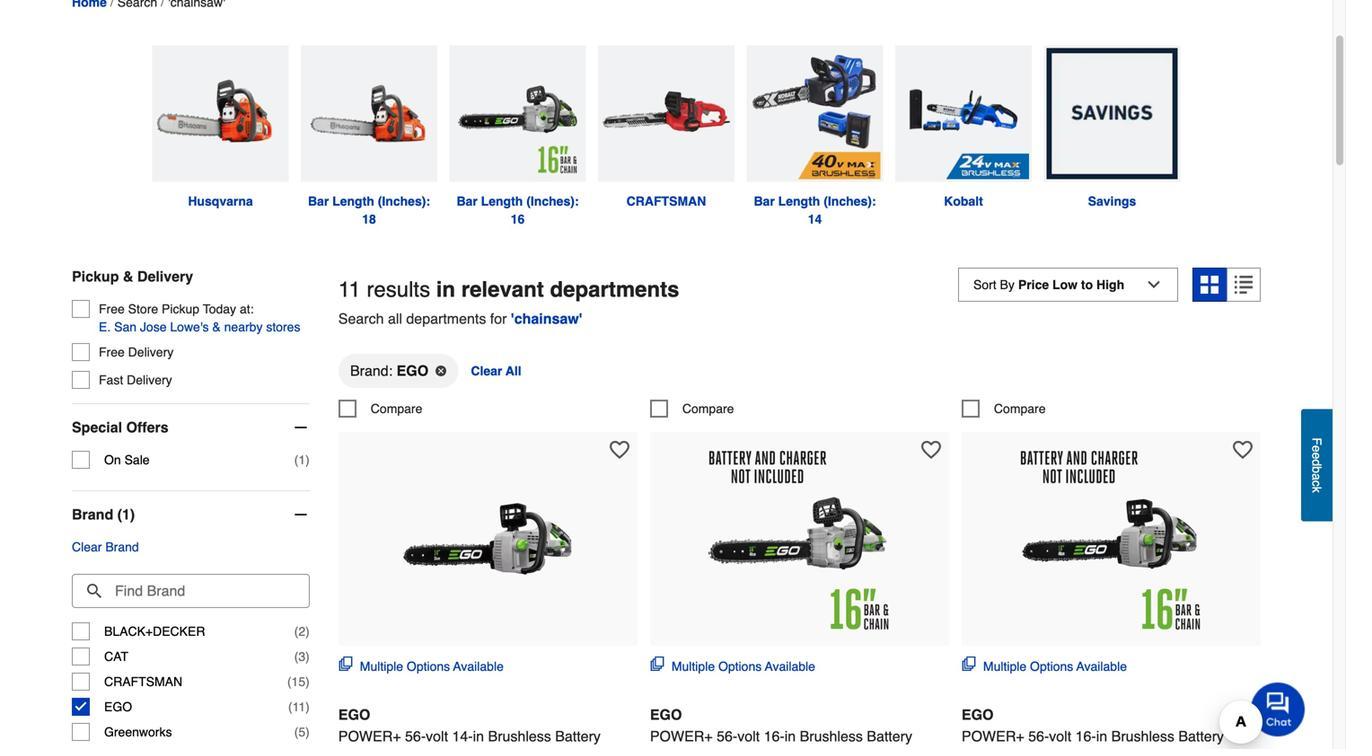 Task type: vqa. For each thing, say whether or not it's contained in the screenshot.
the goods
no



Task type: locate. For each thing, give the bounding box(es) containing it.
bar inside the bar length (inches): 14
[[754, 194, 775, 208]]

chainsaw image for kobalt
[[896, 45, 1032, 182]]

0 vertical spatial delivery
[[137, 268, 193, 285]]

1 vertical spatial delivery
[[128, 345, 174, 359]]

1 horizontal spatial '
[[579, 310, 583, 327]]

1 horizontal spatial available
[[765, 659, 816, 674]]

3 multiple from the left
[[983, 659, 1027, 674]]

1 vertical spatial brand
[[105, 540, 139, 554]]

56-
[[405, 728, 426, 745], [717, 728, 738, 745], [1029, 728, 1049, 745]]

& down 'today' at top left
[[212, 320, 221, 334]]

Find Brand text field
[[72, 574, 310, 608]]

0 horizontal spatial multiple options available
[[360, 659, 504, 674]]

0 horizontal spatial brushless
[[488, 728, 551, 745]]

departments right all
[[406, 310, 486, 327]]

multiple options available link
[[338, 656, 504, 675], [650, 656, 816, 675], [962, 656, 1127, 675]]

16-
[[764, 728, 785, 745], [1076, 728, 1096, 745]]

list box
[[338, 353, 1261, 400]]

power+ inside ego power+ 56-volt 14-in brushless battery
[[338, 728, 401, 745]]

1 horizontal spatial pickup
[[162, 302, 199, 316]]

1 volt from the left
[[426, 728, 448, 745]]

1 minus image from the top
[[292, 419, 310, 437]]

clear left "all"
[[471, 364, 502, 378]]

free delivery
[[99, 345, 174, 359]]

2 multiple options available from the left
[[672, 659, 816, 674]]

(inches):
[[378, 194, 430, 208], [527, 194, 579, 208], [824, 194, 876, 208]]

ego inside ego power+ 56-volt 14-in brushless battery
[[338, 706, 370, 723]]

) for ( 3 )
[[306, 649, 310, 664]]

2 horizontal spatial compare
[[994, 401, 1046, 416]]

3 length from the left
[[778, 194, 820, 208]]

1 power+ from the left
[[338, 728, 401, 745]]

craftsman
[[627, 194, 706, 208], [104, 675, 182, 689]]

( for 11
[[288, 700, 292, 714]]

craftsman link
[[592, 45, 741, 210]]

&
[[123, 268, 133, 285], [212, 320, 221, 334]]

1 length from the left
[[332, 194, 374, 208]]

5
[[299, 725, 306, 739]]

compare inside '5013103739' element
[[683, 401, 734, 416]]

at:
[[240, 302, 254, 316]]

(inches): inside the bar length (inches): 14
[[824, 194, 876, 208]]

1 horizontal spatial (inches):
[[527, 194, 579, 208]]

chainsaw element
[[168, 0, 225, 9]]

4 ) from the top
[[306, 675, 310, 689]]

pickup up lowe's
[[162, 302, 199, 316]]

3 volt from the left
[[1049, 728, 1072, 745]]

0 horizontal spatial length
[[332, 194, 374, 208]]

2 minus image from the top
[[292, 506, 310, 524]]

2 horizontal spatial brushless
[[1112, 728, 1175, 745]]

2 horizontal spatial multiple options available link
[[962, 656, 1127, 675]]

nearby
[[224, 320, 263, 334]]

'
[[511, 310, 514, 327], [579, 310, 583, 327]]

2 e from the top
[[1310, 452, 1324, 459]]

3 ) from the top
[[306, 649, 310, 664]]

2 horizontal spatial (inches):
[[824, 194, 876, 208]]

0 horizontal spatial clear
[[72, 540, 102, 554]]

power+
[[338, 728, 401, 745], [650, 728, 713, 745], [962, 728, 1025, 745]]

1 horizontal spatial departments
[[550, 277, 680, 302]]

2 vertical spatial delivery
[[127, 373, 172, 387]]

3 battery from the left
[[1179, 728, 1224, 745]]

special offers button
[[72, 404, 310, 451]]

d
[[1310, 459, 1324, 466]]

2 horizontal spatial multiple
[[983, 659, 1027, 674]]

ego power+ 56-volt 16-in brushless battery
[[650, 706, 941, 749], [962, 706, 1253, 749]]

1 chainsaw image from the left
[[152, 45, 289, 182]]

2 (inches): from the left
[[527, 194, 579, 208]]

1 horizontal spatial volt
[[738, 728, 760, 745]]

brand left the (1)
[[72, 506, 113, 523]]

clear all
[[471, 364, 522, 378]]

0 horizontal spatial power+
[[338, 728, 401, 745]]

0 horizontal spatial bar
[[308, 194, 329, 208]]

1 vertical spatial minus image
[[292, 506, 310, 524]]

brand
[[72, 506, 113, 523], [105, 540, 139, 554]]

0 vertical spatial departments
[[550, 277, 680, 302]]

options
[[407, 659, 450, 674], [719, 659, 762, 674], [1030, 659, 1074, 674]]

1 horizontal spatial craftsman
[[627, 194, 706, 208]]

search element
[[117, 0, 157, 9]]

bar for bar length (inches): 16
[[457, 194, 478, 208]]

battery
[[555, 728, 601, 745], [867, 728, 913, 745], [1179, 728, 1224, 745]]

1 ) from the top
[[306, 453, 310, 467]]

1 battery from the left
[[555, 728, 601, 745]]

0 vertical spatial minus image
[[292, 419, 310, 437]]

chainsaw
[[514, 310, 579, 327]]

2 horizontal spatial length
[[778, 194, 820, 208]]

special
[[72, 419, 122, 436]]

clear inside the clear all button
[[471, 364, 502, 378]]

pickup
[[72, 268, 119, 285], [162, 302, 199, 316]]

2 horizontal spatial options
[[1030, 659, 1074, 674]]

bar inside bar length (inches): 18
[[308, 194, 329, 208]]

0 horizontal spatial departments
[[406, 310, 486, 327]]

1 (inches): from the left
[[378, 194, 430, 208]]

1 compare from the left
[[371, 401, 423, 416]]

available
[[453, 659, 504, 674], [765, 659, 816, 674], [1077, 659, 1127, 674]]

1 vertical spatial &
[[212, 320, 221, 334]]

heart outline image
[[921, 440, 941, 460], [1233, 440, 1253, 460]]

fast
[[99, 373, 123, 387]]

2 horizontal spatial volt
[[1049, 728, 1072, 745]]

free up e.
[[99, 302, 125, 316]]

chainsaw image
[[152, 45, 289, 182], [301, 45, 437, 182], [450, 45, 586, 182], [598, 45, 735, 182], [747, 45, 883, 182], [896, 45, 1032, 182]]

1 vertical spatial clear
[[72, 540, 102, 554]]

4 chainsaw image from the left
[[598, 45, 735, 182]]

san
[[114, 320, 137, 334]]

compare for 5000885881 element
[[994, 401, 1046, 416]]

1 horizontal spatial battery
[[867, 728, 913, 745]]

3 compare from the left
[[994, 401, 1046, 416]]

bar
[[308, 194, 329, 208], [457, 194, 478, 208], [754, 194, 775, 208]]

chainsaw image inside 'bar length (inches): 14' link
[[747, 45, 883, 182]]

1 ' from the left
[[511, 310, 514, 327]]

1 bar from the left
[[308, 194, 329, 208]]

) for ( 5 )
[[306, 725, 310, 739]]

(inches): inside bar length (inches): 18
[[378, 194, 430, 208]]

11
[[338, 277, 361, 302], [292, 700, 306, 714]]

0 horizontal spatial options
[[407, 659, 450, 674]]

free down e.
[[99, 345, 125, 359]]

1 horizontal spatial clear
[[471, 364, 502, 378]]

5 chainsaw image from the left
[[747, 45, 883, 182]]

length up 18
[[332, 194, 374, 208]]

( 3 )
[[294, 649, 310, 664]]

1 vertical spatial free
[[99, 345, 125, 359]]

2 horizontal spatial bar
[[754, 194, 775, 208]]

delivery up free store pickup today at:
[[137, 268, 193, 285]]

in
[[436, 277, 455, 302], [473, 728, 484, 745], [785, 728, 796, 745], [1096, 728, 1108, 745]]

search
[[338, 310, 384, 327]]

2 horizontal spatial power+
[[962, 728, 1025, 745]]

1 horizontal spatial compare
[[683, 401, 734, 416]]

clear
[[471, 364, 502, 378], [72, 540, 102, 554]]

1 56- from the left
[[405, 728, 426, 745]]

1 horizontal spatial 16-
[[1076, 728, 1096, 745]]

length inside the bar length (inches): 14
[[778, 194, 820, 208]]

0 horizontal spatial multiple options available link
[[338, 656, 504, 675]]

3 (inches): from the left
[[824, 194, 876, 208]]

2 16- from the left
[[1076, 728, 1096, 745]]

2 horizontal spatial available
[[1077, 659, 1127, 674]]

2
[[299, 624, 306, 639]]

departments
[[550, 277, 680, 302], [406, 310, 486, 327]]

1003130748 element
[[338, 400, 423, 418]]

2 free from the top
[[99, 345, 125, 359]]

0 vertical spatial clear
[[471, 364, 502, 378]]

heart outline image
[[610, 440, 629, 460]]

brushless
[[488, 728, 551, 745], [800, 728, 863, 745], [1112, 728, 1175, 745]]

length up the 16
[[481, 194, 523, 208]]

departments up chainsaw
[[550, 277, 680, 302]]

c
[[1310, 480, 1324, 486]]

options for second multiple options available link from the right
[[719, 659, 762, 674]]

1 vertical spatial 11
[[292, 700, 306, 714]]

chainsaw image inside bar length (inches): 16 link
[[450, 45, 586, 182]]

0 vertical spatial &
[[123, 268, 133, 285]]

1 horizontal spatial heart outline image
[[1233, 440, 1253, 460]]

relevant
[[461, 277, 544, 302]]

1 heart outline image from the left
[[921, 440, 941, 460]]

0 horizontal spatial 56-
[[405, 728, 426, 745]]

(
[[294, 453, 299, 467], [294, 624, 299, 639], [294, 649, 299, 664], [287, 675, 292, 689], [288, 700, 292, 714], [294, 725, 299, 739]]

delivery for fast delivery
[[127, 373, 172, 387]]

0 horizontal spatial multiple
[[360, 659, 403, 674]]

2 multiple from the left
[[672, 659, 715, 674]]

0 horizontal spatial (inches):
[[378, 194, 430, 208]]

0 horizontal spatial 16-
[[764, 728, 785, 745]]

)
[[306, 453, 310, 467], [306, 624, 310, 639], [306, 649, 310, 664], [306, 675, 310, 689], [306, 700, 310, 714], [306, 725, 310, 739]]

chainsaw image for bar length (inches): 14
[[747, 45, 883, 182]]

3 options from the left
[[1030, 659, 1074, 674]]

bar length (inches): 16
[[457, 194, 582, 226]]

ego inside 'list box'
[[397, 362, 429, 379]]

1 horizontal spatial length
[[481, 194, 523, 208]]

minus image inside special offers button
[[292, 419, 310, 437]]

2 horizontal spatial multiple options available
[[983, 659, 1127, 674]]

2 chainsaw image from the left
[[301, 45, 437, 182]]

2 horizontal spatial battery
[[1179, 728, 1224, 745]]

( 1 )
[[294, 453, 310, 467]]

2 ego power+ 56-volt 16-in brushless battery from the left
[[962, 706, 1253, 749]]

pickup up e.
[[72, 268, 119, 285]]

2 horizontal spatial 56-
[[1029, 728, 1049, 745]]

compare inside 5000885881 element
[[994, 401, 1046, 416]]

minus image up ( 1 ) at the left
[[292, 419, 310, 437]]

0 horizontal spatial ego power+ 56-volt 16-in brushless battery
[[650, 706, 941, 749]]

11 down 15
[[292, 700, 306, 714]]

chainsaw image inside kobalt link
[[896, 45, 1032, 182]]

1 horizontal spatial power+
[[650, 728, 713, 745]]

1 horizontal spatial 11
[[338, 277, 361, 302]]

2 compare from the left
[[683, 401, 734, 416]]

1 horizontal spatial options
[[719, 659, 762, 674]]

0 horizontal spatial heart outline image
[[921, 440, 941, 460]]

2 56- from the left
[[717, 728, 738, 745]]

2 ) from the top
[[306, 624, 310, 639]]

16
[[511, 212, 525, 226]]

3 chainsaw image from the left
[[450, 45, 586, 182]]

list box containing brand:
[[338, 353, 1261, 400]]

0 horizontal spatial compare
[[371, 401, 423, 416]]

1 horizontal spatial &
[[212, 320, 221, 334]]

3 available from the left
[[1077, 659, 1127, 674]]

2 available from the left
[[765, 659, 816, 674]]

1 horizontal spatial multiple
[[672, 659, 715, 674]]

compare inside 1003130748 element
[[371, 401, 423, 416]]

e
[[1310, 445, 1324, 452], [1310, 452, 1324, 459]]

chat invite button image
[[1251, 682, 1306, 737]]

length inside bar length (inches): 16
[[481, 194, 523, 208]]

offers
[[126, 419, 169, 436]]

free for free delivery
[[99, 345, 125, 359]]

1 free from the top
[[99, 302, 125, 316]]

3 bar from the left
[[754, 194, 775, 208]]

0 horizontal spatial &
[[123, 268, 133, 285]]

brand down the (1)
[[105, 540, 139, 554]]

length
[[332, 194, 374, 208], [481, 194, 523, 208], [778, 194, 820, 208]]

0 vertical spatial free
[[99, 302, 125, 316]]

chainsaw image inside bar length (inches): 18 link
[[301, 45, 437, 182]]

1 horizontal spatial multiple options available link
[[650, 656, 816, 675]]

e.
[[99, 320, 111, 334]]

6 chainsaw image from the left
[[896, 45, 1032, 182]]

b
[[1310, 466, 1324, 473]]

1 options from the left
[[407, 659, 450, 674]]

1 vertical spatial craftsman
[[104, 675, 182, 689]]

0 horizontal spatial '
[[511, 310, 514, 327]]

clear brand
[[72, 540, 139, 554]]

1 horizontal spatial 56-
[[717, 728, 738, 745]]

length for 16
[[481, 194, 523, 208]]

results
[[367, 277, 430, 302]]

5 ) from the top
[[306, 700, 310, 714]]

ego
[[397, 362, 429, 379], [104, 700, 132, 714], [338, 706, 370, 723], [650, 706, 682, 723], [962, 706, 994, 723]]

delivery
[[137, 268, 193, 285], [128, 345, 174, 359], [127, 373, 172, 387]]

options for 3rd multiple options available link from left
[[1030, 659, 1074, 674]]

chainsaw image inside 'craftsman' link
[[598, 45, 735, 182]]

minus image for special offers
[[292, 419, 310, 437]]

( for 1
[[294, 453, 299, 467]]

length inside bar length (inches): 18
[[332, 194, 374, 208]]

2 length from the left
[[481, 194, 523, 208]]

6 ) from the top
[[306, 725, 310, 739]]

0 horizontal spatial craftsman
[[104, 675, 182, 689]]

& up store
[[123, 268, 133, 285]]

length for 18
[[332, 194, 374, 208]]

chainsaw image inside husqvarna link
[[152, 45, 289, 182]]

clear down brand (1)
[[72, 540, 102, 554]]

delivery down free delivery
[[127, 373, 172, 387]]

compare for '5013103739' element at bottom
[[683, 401, 734, 416]]

husqvarna link
[[146, 45, 295, 210]]

(inches): inside bar length (inches): 16
[[527, 194, 579, 208]]

2 brushless from the left
[[800, 728, 863, 745]]

length up 14
[[778, 194, 820, 208]]

1 horizontal spatial bar
[[457, 194, 478, 208]]

1 horizontal spatial brushless
[[800, 728, 863, 745]]

1 vertical spatial pickup
[[162, 302, 199, 316]]

1 multiple options available link from the left
[[338, 656, 504, 675]]

delivery down "jose"
[[128, 345, 174, 359]]

11 up 'search'
[[338, 277, 361, 302]]

minus image down ( 1 ) at the left
[[292, 506, 310, 524]]

0 vertical spatial craftsman
[[627, 194, 706, 208]]

1 available from the left
[[453, 659, 504, 674]]

1 horizontal spatial ego power+ 56-volt 16-in brushless battery
[[962, 706, 1253, 749]]

compare
[[371, 401, 423, 416], [683, 401, 734, 416], [994, 401, 1046, 416]]

0 horizontal spatial battery
[[555, 728, 601, 745]]

1 e from the top
[[1310, 445, 1324, 452]]

e up d
[[1310, 445, 1324, 452]]

2 battery from the left
[[867, 728, 913, 745]]

1 horizontal spatial multiple options available
[[672, 659, 816, 674]]

2 bar from the left
[[457, 194, 478, 208]]

free
[[99, 302, 125, 316], [99, 345, 125, 359]]

bar for bar length (inches): 18
[[308, 194, 329, 208]]

5000885881 element
[[962, 400, 1046, 418]]

f
[[1310, 437, 1324, 445]]

0 horizontal spatial volt
[[426, 728, 448, 745]]

0 horizontal spatial available
[[453, 659, 504, 674]]

on sale
[[104, 453, 150, 467]]

clear inside clear brand button
[[72, 540, 102, 554]]

e up b
[[1310, 452, 1324, 459]]

special offers
[[72, 419, 169, 436]]

1 brushless from the left
[[488, 728, 551, 745]]

(inches): for 18
[[378, 194, 430, 208]]

bar inside bar length (inches): 16
[[457, 194, 478, 208]]

15
[[292, 675, 306, 689]]

56- inside ego power+ 56-volt 14-in brushless battery
[[405, 728, 426, 745]]

lowe's
[[170, 320, 209, 334]]

2 options from the left
[[719, 659, 762, 674]]

0 vertical spatial 11
[[338, 277, 361, 302]]

0 horizontal spatial pickup
[[72, 268, 119, 285]]

minus image
[[292, 419, 310, 437], [292, 506, 310, 524]]

volt
[[426, 728, 448, 745], [738, 728, 760, 745], [1049, 728, 1072, 745]]

f e e d b a c k
[[1310, 437, 1324, 493]]

f e e d b a c k button
[[1302, 409, 1333, 521]]

& inside e. san jose lowe's & nearby stores button
[[212, 320, 221, 334]]



Task type: describe. For each thing, give the bounding box(es) containing it.
3 56- from the left
[[1029, 728, 1049, 745]]

savings
[[1088, 194, 1137, 208]]

grid view image
[[1201, 276, 1219, 294]]

chainsaw image for bar length (inches): 18
[[301, 45, 437, 182]]

jose
[[140, 320, 167, 334]]

18
[[362, 212, 376, 226]]

0 vertical spatial pickup
[[72, 268, 119, 285]]

brand inside button
[[105, 540, 139, 554]]

bar for bar length (inches): 14
[[754, 194, 775, 208]]

2 heart outline image from the left
[[1233, 440, 1253, 460]]

ego power+ 56-volt 14-in brushless battery
[[338, 706, 629, 749]]

( for 2
[[294, 624, 299, 639]]

k
[[1310, 486, 1324, 493]]

5013103739 element
[[650, 400, 734, 418]]

kobalt
[[944, 194, 983, 208]]

1
[[299, 453, 306, 467]]

( 2 )
[[294, 624, 310, 639]]

( 5 )
[[294, 725, 310, 739]]

battery inside ego power+ 56-volt 14-in brushless battery
[[555, 728, 601, 745]]

bar length (inches): 16 link
[[443, 45, 592, 228]]

(1)
[[117, 506, 135, 523]]

(inches): for 16
[[527, 194, 579, 208]]

1 multiple options available from the left
[[360, 659, 504, 674]]

( 15 )
[[287, 675, 310, 689]]

3 power+ from the left
[[962, 728, 1025, 745]]

bar length (inches): 14
[[754, 194, 880, 226]]

bar length (inches): 18
[[308, 194, 434, 226]]

available for second multiple options available link from the right
[[765, 659, 816, 674]]

compare for 1003130748 element
[[371, 401, 423, 416]]

today
[[203, 302, 236, 316]]

0 vertical spatial brand
[[72, 506, 113, 523]]

volt inside ego power+ 56-volt 14-in brushless battery
[[426, 728, 448, 745]]

clear brand button
[[72, 538, 139, 556]]

3 multiple options available link from the left
[[962, 656, 1127, 675]]

minus image for brand
[[292, 506, 310, 524]]

delivery for free delivery
[[128, 345, 174, 359]]

( for 5
[[294, 725, 299, 739]]

savings link
[[1038, 45, 1187, 210]]

bar length (inches): 18 link
[[295, 45, 443, 228]]

3 multiple options available from the left
[[983, 659, 1127, 674]]

close circle filled image
[[436, 365, 447, 376]]

( 11 )
[[288, 700, 310, 714]]

2 multiple options available link from the left
[[650, 656, 816, 675]]

brushless inside ego power+ 56-volt 14-in brushless battery
[[488, 728, 551, 745]]

e. san jose lowe's & nearby stores button
[[99, 318, 300, 336]]

1 ego power+ 56-volt 16-in brushless battery from the left
[[650, 706, 941, 749]]

clear for clear all
[[471, 364, 502, 378]]

e. san jose lowe's & nearby stores
[[99, 320, 300, 334]]

sale
[[124, 453, 150, 467]]

clear for clear brand
[[72, 540, 102, 554]]

) for ( 1 )
[[306, 453, 310, 467]]

( for 3
[[294, 649, 299, 664]]

1 vertical spatial departments
[[406, 310, 486, 327]]

fast delivery
[[99, 373, 172, 387]]

2 volt from the left
[[738, 728, 760, 745]]

husqvarna
[[188, 194, 253, 208]]

for
[[490, 310, 507, 327]]

bar length (inches): 14 link
[[741, 45, 889, 228]]

available for 3rd multiple options available link from left
[[1077, 659, 1127, 674]]

1 multiple from the left
[[360, 659, 403, 674]]

options for 1st multiple options available link from left
[[407, 659, 450, 674]]

kobalt link
[[889, 45, 1038, 210]]

) for ( 11 )
[[306, 700, 310, 714]]

in inside ego power+ 56-volt 14-in brushless battery
[[473, 728, 484, 745]]

cat
[[104, 649, 128, 664]]

( for 15
[[287, 675, 292, 689]]

brand (1)
[[72, 506, 135, 523]]

chainsaw image for craftsman
[[598, 45, 735, 182]]

free for free store pickup today at:
[[99, 302, 125, 316]]

greenworks
[[104, 725, 172, 739]]

brand:
[[350, 362, 393, 379]]

chainsaw image for husqvarna
[[152, 45, 289, 182]]

stores
[[266, 320, 300, 334]]

(inches): for 14
[[824, 194, 876, 208]]

2 ' from the left
[[579, 310, 583, 327]]

free store pickup today at:
[[99, 302, 254, 316]]

14-
[[452, 728, 473, 745]]

length for 14
[[778, 194, 820, 208]]

3 brushless from the left
[[1112, 728, 1175, 745]]

all
[[388, 310, 402, 327]]

11 results in relevant departments search all departments for ' chainsaw '
[[338, 277, 680, 327]]

) for ( 15 )
[[306, 675, 310, 689]]

14
[[808, 212, 822, 226]]

on
[[104, 453, 121, 467]]

all
[[506, 364, 522, 378]]

) for ( 2 )
[[306, 624, 310, 639]]

available for 1st multiple options available link from left
[[453, 659, 504, 674]]

list view image
[[1235, 276, 1253, 294]]

1 16- from the left
[[764, 728, 785, 745]]

in inside 11 results in relevant departments search all departments for ' chainsaw '
[[436, 277, 455, 302]]

store
[[128, 302, 158, 316]]

3
[[299, 649, 306, 664]]

black+decker
[[104, 624, 205, 639]]

11 inside 11 results in relevant departments search all departments for ' chainsaw '
[[338, 277, 361, 302]]

2 power+ from the left
[[650, 728, 713, 745]]

pickup & delivery
[[72, 268, 193, 285]]

a
[[1310, 473, 1324, 480]]

savings image
[[1044, 45, 1181, 182]]

0 horizontal spatial 11
[[292, 700, 306, 714]]

clear all button
[[469, 353, 523, 389]]

brand: ego
[[350, 362, 429, 379]]

chainsaw image for bar length (inches): 16
[[450, 45, 586, 182]]



